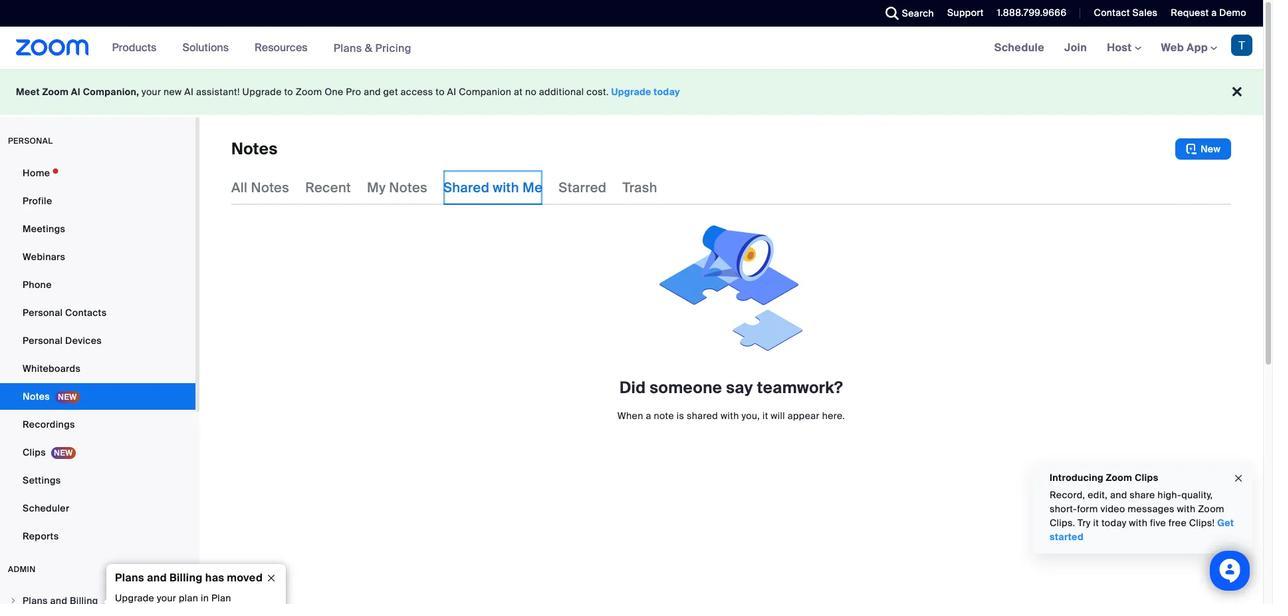 Task type: locate. For each thing, give the bounding box(es) containing it.
clips up the settings
[[23, 446, 46, 458]]

1 vertical spatial and
[[1111, 489, 1128, 501]]

1 horizontal spatial ai
[[184, 86, 194, 98]]

1 horizontal spatial clips
[[1135, 472, 1159, 484]]

1 vertical spatial a
[[646, 410, 652, 422]]

1 horizontal spatial to
[[436, 86, 445, 98]]

app
[[1187, 41, 1209, 55]]

and left get
[[364, 86, 381, 98]]

webinars
[[23, 251, 65, 263]]

zoom inside record, edit, and share high-quality, short-form video messages with zoom clips. try it today with five free clips!
[[1199, 503, 1225, 515]]

it right try at the right of page
[[1094, 517, 1100, 529]]

whiteboards
[[23, 363, 81, 375]]

plans for plans & pricing
[[334, 41, 362, 55]]

additional
[[539, 86, 584, 98]]

contacts
[[65, 307, 107, 319]]

2 horizontal spatial ai
[[447, 86, 457, 98]]

phone link
[[0, 271, 196, 298]]

to right access
[[436, 86, 445, 98]]

2 vertical spatial and
[[147, 571, 167, 585]]

0 horizontal spatial upgrade
[[242, 86, 282, 98]]

0 horizontal spatial clips
[[23, 446, 46, 458]]

messages
[[1128, 503, 1175, 515]]

it left will at the right bottom
[[763, 410, 769, 422]]

did
[[620, 377, 646, 398]]

personal contacts
[[23, 307, 107, 319]]

plans and billing has moved tooltip
[[103, 564, 286, 604]]

free
[[1169, 517, 1187, 529]]

2 to from the left
[[436, 86, 445, 98]]

products
[[112, 41, 157, 55]]

banner containing products
[[0, 27, 1264, 70]]

0 vertical spatial plans
[[334, 41, 362, 55]]

reports link
[[0, 523, 196, 549]]

appear
[[788, 410, 820, 422]]

all
[[232, 179, 248, 196]]

1 horizontal spatial today
[[1102, 517, 1127, 529]]

0 vertical spatial personal
[[23, 307, 63, 319]]

1 vertical spatial it
[[1094, 517, 1100, 529]]

0 vertical spatial and
[[364, 86, 381, 98]]

web app button
[[1162, 41, 1218, 55]]

is
[[677, 410, 685, 422]]

webinars link
[[0, 243, 196, 270]]

1 horizontal spatial and
[[364, 86, 381, 98]]

1 horizontal spatial plans
[[334, 41, 362, 55]]

search button
[[876, 0, 938, 27]]

plans down reports link
[[115, 571, 144, 585]]

ai left companion
[[447, 86, 457, 98]]

close image right has
[[261, 572, 282, 584]]

video
[[1101, 503, 1126, 515]]

shared
[[687, 410, 719, 422]]

host
[[1108, 41, 1135, 55]]

shared with me
[[444, 179, 543, 196]]

profile
[[23, 195, 52, 207]]

today
[[654, 86, 681, 98], [1102, 517, 1127, 529]]

host button
[[1108, 41, 1142, 55]]

with left me
[[493, 179, 520, 196]]

0 horizontal spatial and
[[147, 571, 167, 585]]

and up video
[[1111, 489, 1128, 501]]

did someone say teamwork?
[[620, 377, 844, 398]]

clips link
[[0, 439, 196, 466]]

menu item
[[0, 588, 196, 604]]

to
[[284, 86, 293, 98], [436, 86, 445, 98]]

2 upgrade from the left
[[612, 86, 652, 98]]

0 vertical spatial a
[[1212, 7, 1218, 19]]

and left billing
[[147, 571, 167, 585]]

meetings link
[[0, 216, 196, 242]]

0 horizontal spatial it
[[763, 410, 769, 422]]

with up free
[[1178, 503, 1196, 515]]

a for when
[[646, 410, 652, 422]]

scheduler link
[[0, 495, 196, 522]]

ai left companion,
[[71, 86, 81, 98]]

personal down phone
[[23, 307, 63, 319]]

me
[[523, 179, 543, 196]]

whiteboards link
[[0, 355, 196, 382]]

clips up share
[[1135, 472, 1159, 484]]

a left the demo
[[1212, 7, 1218, 19]]

ai right the new
[[184, 86, 194, 98]]

contact sales
[[1095, 7, 1158, 19]]

introducing zoom clips
[[1050, 472, 1159, 484]]

1 vertical spatial today
[[1102, 517, 1127, 529]]

short-
[[1050, 503, 1078, 515]]

record, edit, and share high-quality, short-form video messages with zoom clips. try it today with five free clips!
[[1050, 489, 1225, 529]]

share
[[1130, 489, 1156, 501]]

1 horizontal spatial upgrade
[[612, 86, 652, 98]]

support link
[[938, 0, 988, 27], [948, 7, 984, 19]]

0 horizontal spatial to
[[284, 86, 293, 98]]

1 horizontal spatial it
[[1094, 517, 1100, 529]]

companion
[[459, 86, 512, 98]]

personal up whiteboards
[[23, 335, 63, 347]]

1 vertical spatial clips
[[1135, 472, 1159, 484]]

request a demo link
[[1162, 0, 1264, 27], [1172, 7, 1247, 19]]

ai
[[71, 86, 81, 98], [184, 86, 194, 98], [447, 86, 457, 98]]

0 horizontal spatial today
[[654, 86, 681, 98]]

notes inside personal menu "menu"
[[23, 390, 50, 402]]

zoom up the 'edit,'
[[1107, 472, 1133, 484]]

0 vertical spatial today
[[654, 86, 681, 98]]

1 horizontal spatial close image
[[1234, 471, 1245, 486]]

1 horizontal spatial a
[[1212, 7, 1218, 19]]

banner
[[0, 27, 1264, 70]]

1.888.799.9666
[[998, 7, 1067, 19]]

plans inside product information navigation
[[334, 41, 362, 55]]

plans & pricing
[[334, 41, 412, 55]]

form
[[1078, 503, 1099, 515]]

close image up get
[[1234, 471, 1245, 486]]

1 vertical spatial personal
[[23, 335, 63, 347]]

&
[[365, 41, 373, 55]]

notes right my
[[389, 179, 428, 196]]

plans for plans and billing has moved
[[115, 571, 144, 585]]

phone
[[23, 279, 52, 291]]

new
[[1201, 143, 1221, 155]]

0 vertical spatial clips
[[23, 446, 46, 458]]

pricing
[[376, 41, 412, 55]]

0 vertical spatial close image
[[1234, 471, 1245, 486]]

notes up "recordings"
[[23, 390, 50, 402]]

0 horizontal spatial plans
[[115, 571, 144, 585]]

no
[[525, 86, 537, 98]]

notes up all notes
[[232, 138, 278, 159]]

plans left &
[[334, 41, 362, 55]]

zoom up the clips!
[[1199, 503, 1225, 515]]

a left note
[[646, 410, 652, 422]]

get
[[384, 86, 398, 98]]

clips!
[[1190, 517, 1216, 529]]

upgrade down product information navigation
[[242, 86, 282, 98]]

2 horizontal spatial and
[[1111, 489, 1128, 501]]

upgrade
[[242, 86, 282, 98], [612, 86, 652, 98]]

1.888.799.9666 button
[[988, 0, 1071, 27], [998, 7, 1067, 19]]

meetings navigation
[[985, 27, 1264, 70]]

1 personal from the top
[[23, 307, 63, 319]]

demo
[[1220, 7, 1247, 19]]

1 vertical spatial plans
[[115, 571, 144, 585]]

personal
[[23, 307, 63, 319], [23, 335, 63, 347]]

upgrade right the cost. at the left of page
[[612, 86, 652, 98]]

plans inside plans and billing has moved tooltip
[[115, 571, 144, 585]]

today inside meet zoom ai companion, footer
[[654, 86, 681, 98]]

when a note is shared with you, it will appear here.
[[618, 410, 846, 422]]

2 personal from the top
[[23, 335, 63, 347]]

recent
[[305, 179, 351, 196]]

started
[[1050, 531, 1084, 543]]

0 horizontal spatial ai
[[71, 86, 81, 98]]

notes right all
[[251, 179, 289, 196]]

0 horizontal spatial a
[[646, 410, 652, 422]]

0 horizontal spatial close image
[[261, 572, 282, 584]]

close image
[[1234, 471, 1245, 486], [261, 572, 282, 584]]

new
[[164, 86, 182, 98]]

cost.
[[587, 86, 609, 98]]

close image inside plans and billing has moved tooltip
[[261, 572, 282, 584]]

zoom logo image
[[16, 39, 89, 56]]

right image
[[9, 597, 17, 604]]

product information navigation
[[102, 27, 422, 70]]

a
[[1212, 7, 1218, 19], [646, 410, 652, 422]]

1 vertical spatial close image
[[261, 572, 282, 584]]

to down "resources" dropdown button
[[284, 86, 293, 98]]



Task type: describe. For each thing, give the bounding box(es) containing it.
solutions button
[[183, 27, 235, 69]]

meet zoom ai companion, footer
[[0, 69, 1264, 115]]

today inside record, edit, and share high-quality, short-form video messages with zoom clips. try it today with five free clips!
[[1102, 517, 1127, 529]]

personal for personal contacts
[[23, 307, 63, 319]]

personal for personal devices
[[23, 335, 63, 347]]

contact
[[1095, 7, 1131, 19]]

recordings link
[[0, 411, 196, 438]]

3 ai from the left
[[447, 86, 457, 98]]

meet zoom ai companion, your new ai assistant! upgrade to zoom one pro and get access to ai companion at no additional cost. upgrade today
[[16, 86, 681, 98]]

profile link
[[0, 188, 196, 214]]

personal devices
[[23, 335, 102, 347]]

join link
[[1055, 27, 1098, 69]]

get started link
[[1050, 517, 1235, 543]]

get started
[[1050, 517, 1235, 543]]

recordings
[[23, 418, 75, 430]]

record,
[[1050, 489, 1086, 501]]

and inside plans and billing has moved tooltip
[[147, 571, 167, 585]]

with inside tabs of all notes page tab list
[[493, 179, 520, 196]]

a for request
[[1212, 7, 1218, 19]]

here.
[[823, 410, 846, 422]]

search
[[903, 7, 935, 19]]

resources
[[255, 41, 308, 55]]

teamwork?
[[758, 377, 844, 398]]

reports
[[23, 530, 59, 542]]

note
[[654, 410, 675, 422]]

zoom right the meet
[[42, 86, 69, 98]]

sales
[[1133, 7, 1158, 19]]

introducing
[[1050, 472, 1104, 484]]

will
[[771, 410, 786, 422]]

schedule
[[995, 41, 1045, 55]]

someone
[[650, 377, 723, 398]]

shared
[[444, 179, 490, 196]]

has
[[205, 571, 224, 585]]

zoom left "one"
[[296, 86, 322, 98]]

with left you,
[[721, 410, 740, 422]]

and inside record, edit, and share high-quality, short-form video messages with zoom clips. try it today with five free clips!
[[1111, 489, 1128, 501]]

five
[[1151, 517, 1167, 529]]

schedule link
[[985, 27, 1055, 69]]

2 ai from the left
[[184, 86, 194, 98]]

0 vertical spatial it
[[763, 410, 769, 422]]

high-
[[1158, 489, 1182, 501]]

one
[[325, 86, 344, 98]]

1 upgrade from the left
[[242, 86, 282, 98]]

home link
[[0, 160, 196, 186]]

resources button
[[255, 27, 314, 69]]

and inside meet zoom ai companion, footer
[[364, 86, 381, 98]]

assistant!
[[196, 86, 240, 98]]

you,
[[742, 410, 761, 422]]

1 ai from the left
[[71, 86, 81, 98]]

notes link
[[0, 383, 196, 410]]

tabs of all notes page tab list
[[232, 170, 658, 205]]

your
[[142, 86, 161, 98]]

at
[[514, 86, 523, 98]]

starred
[[559, 179, 607, 196]]

web
[[1162, 41, 1185, 55]]

clips inside 'link'
[[23, 446, 46, 458]]

home
[[23, 167, 50, 179]]

meetings
[[23, 223, 65, 235]]

with down messages
[[1130, 517, 1148, 529]]

devices
[[65, 335, 102, 347]]

request
[[1172, 7, 1210, 19]]

get
[[1218, 517, 1235, 529]]

try
[[1078, 517, 1092, 529]]

personal devices link
[[0, 327, 196, 354]]

when
[[618, 410, 644, 422]]

settings
[[23, 474, 61, 486]]

trash
[[623, 179, 658, 196]]

settings link
[[0, 467, 196, 494]]

access
[[401, 86, 433, 98]]

pro
[[346, 86, 362, 98]]

request a demo
[[1172, 7, 1247, 19]]

personal
[[8, 136, 53, 146]]

scheduler
[[23, 502, 69, 514]]

support
[[948, 7, 984, 19]]

my
[[367, 179, 386, 196]]

solutions
[[183, 41, 229, 55]]

meet
[[16, 86, 40, 98]]

personal menu menu
[[0, 160, 196, 551]]

admin
[[8, 564, 36, 575]]

companion,
[[83, 86, 139, 98]]

upgrade today link
[[612, 86, 681, 98]]

plans and billing has moved
[[115, 571, 263, 585]]

new button
[[1176, 138, 1232, 160]]

edit,
[[1088, 489, 1108, 501]]

personal contacts link
[[0, 299, 196, 326]]

profile picture image
[[1232, 35, 1253, 56]]

it inside record, edit, and share high-quality, short-form video messages with zoom clips. try it today with five free clips!
[[1094, 517, 1100, 529]]

clips.
[[1050, 517, 1076, 529]]

moved
[[227, 571, 263, 585]]

1 to from the left
[[284, 86, 293, 98]]



Task type: vqa. For each thing, say whether or not it's contained in the screenshot.
time
no



